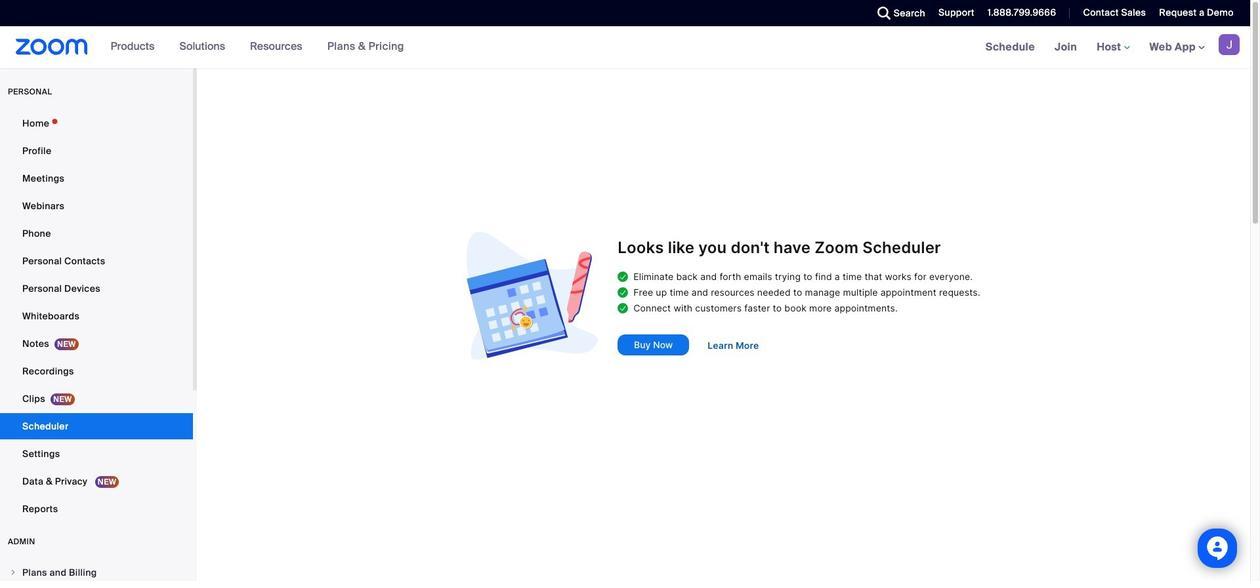 Task type: describe. For each thing, give the bounding box(es) containing it.
zoom logo image
[[16, 39, 88, 55]]

right image
[[9, 569, 17, 577]]

meetings navigation
[[976, 26, 1251, 69]]

profile picture image
[[1219, 34, 1240, 55]]

personal menu menu
[[0, 110, 193, 524]]



Task type: vqa. For each thing, say whether or not it's contained in the screenshot.
the bottom application
no



Task type: locate. For each thing, give the bounding box(es) containing it.
menu item
[[0, 561, 193, 582]]

product information navigation
[[101, 26, 414, 68]]

banner
[[0, 26, 1251, 69]]



